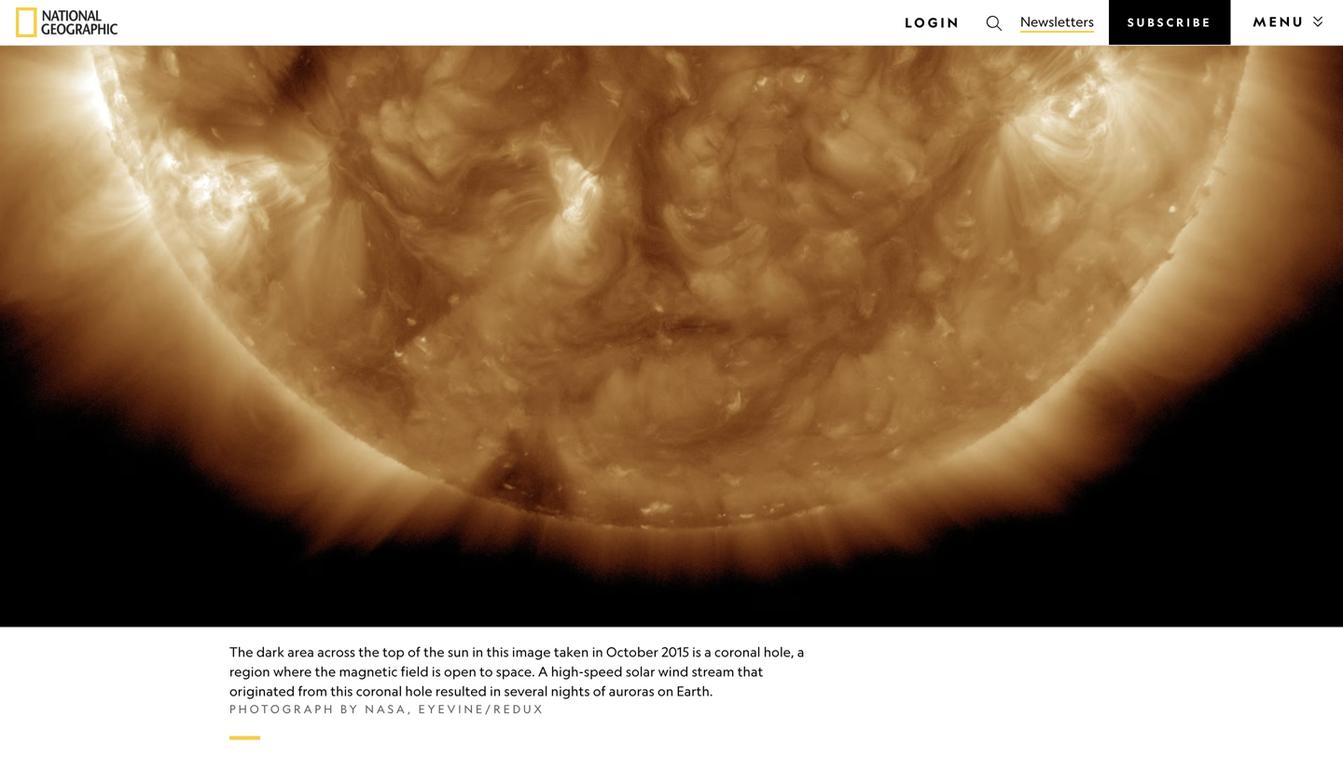 Task type: vqa. For each thing, say whether or not it's contained in the screenshot.
Menu
yes



Task type: locate. For each thing, give the bounding box(es) containing it.
resulted
[[436, 683, 487, 699]]

of up field
[[408, 644, 421, 660]]

is right field
[[432, 664, 441, 679]]

auroras
[[609, 683, 655, 699]]

1 vertical spatial of
[[593, 683, 606, 699]]

1 vertical spatial coronal
[[356, 683, 402, 699]]

newsletters
[[1020, 14, 1094, 29]]

this up 'to'
[[486, 644, 509, 660]]

1 a from the left
[[704, 644, 712, 660]]

originated
[[229, 683, 295, 699]]

across
[[317, 644, 355, 660]]

of down speed
[[593, 683, 606, 699]]

search image
[[985, 14, 1004, 33]]

solar
[[626, 664, 655, 679]]

2 a from the left
[[797, 644, 804, 660]]

0 horizontal spatial the
[[315, 664, 336, 679]]

coronal up that at the right
[[715, 644, 761, 660]]

0 horizontal spatial this
[[331, 683, 353, 699]]

a up stream
[[704, 644, 712, 660]]

dark
[[256, 644, 285, 660]]

the up magnetic
[[358, 644, 380, 660]]

0 horizontal spatial a
[[704, 644, 712, 660]]

1 horizontal spatial in
[[490, 683, 501, 699]]

taken
[[554, 644, 589, 660]]

of
[[408, 644, 421, 660], [593, 683, 606, 699]]

is right 2015
[[692, 644, 701, 660]]

in down 'to'
[[490, 683, 501, 699]]

2015
[[662, 644, 689, 660]]

coronal up nasa,
[[356, 683, 402, 699]]

earth.
[[677, 683, 713, 699]]

the left sun
[[424, 644, 445, 660]]

0 horizontal spatial coronal
[[356, 683, 402, 699]]

area
[[288, 644, 314, 660]]

is
[[692, 644, 701, 660], [432, 664, 441, 679]]

the
[[358, 644, 380, 660], [424, 644, 445, 660], [315, 664, 336, 679]]

sun
[[448, 644, 469, 660]]

a bronze colorized image of the sun. image
[[0, 0, 1343, 627]]

where
[[273, 664, 312, 679]]

in right sun
[[472, 644, 483, 660]]

coronal
[[715, 644, 761, 660], [356, 683, 402, 699]]

in
[[472, 644, 483, 660], [592, 644, 603, 660], [490, 683, 501, 699]]

0 vertical spatial coronal
[[715, 644, 761, 660]]

the down across
[[315, 664, 336, 679]]

0 vertical spatial this
[[486, 644, 509, 660]]

1 horizontal spatial a
[[797, 644, 804, 660]]

1 horizontal spatial this
[[486, 644, 509, 660]]

region
[[229, 664, 270, 679]]

0 horizontal spatial is
[[432, 664, 441, 679]]

a right hole,
[[797, 644, 804, 660]]

the
[[229, 644, 253, 660]]

by
[[340, 702, 360, 716]]

in up speed
[[592, 644, 603, 660]]

this
[[486, 644, 509, 660], [331, 683, 353, 699]]

0 vertical spatial of
[[408, 644, 421, 660]]

a
[[704, 644, 712, 660], [797, 644, 804, 660]]

nights
[[551, 683, 590, 699]]

subscribe link
[[1109, 0, 1231, 45]]

1 horizontal spatial is
[[692, 644, 701, 660]]

2 horizontal spatial the
[[424, 644, 445, 660]]

this up by
[[331, 683, 353, 699]]

1 vertical spatial is
[[432, 664, 441, 679]]

that
[[738, 664, 763, 679]]

nasa,
[[365, 702, 413, 716]]

open
[[444, 664, 477, 679]]

2 horizontal spatial in
[[592, 644, 603, 660]]

menu button
[[1246, 7, 1327, 36]]

1 horizontal spatial coronal
[[715, 644, 761, 660]]



Task type: describe. For each thing, give the bounding box(es) containing it.
hole,
[[764, 644, 794, 660]]

wind
[[658, 664, 689, 679]]

space.
[[496, 664, 535, 679]]

0 vertical spatial is
[[692, 644, 701, 660]]

field
[[401, 664, 429, 679]]

photograph by nasa, eyevine/redux element
[[229, 701, 823, 718]]

speed
[[584, 664, 623, 679]]

national geographic logo - home image
[[16, 7, 118, 37]]

0 horizontal spatial of
[[408, 644, 421, 660]]

photograph
[[229, 702, 335, 716]]

eyevine/redux
[[418, 702, 545, 716]]

from
[[298, 683, 327, 699]]

a
[[538, 664, 548, 679]]

stream
[[692, 664, 734, 679]]

top
[[383, 644, 405, 660]]

image
[[512, 644, 551, 660]]

1 horizontal spatial of
[[593, 683, 606, 699]]

hole
[[405, 683, 432, 699]]

to
[[480, 664, 493, 679]]

login button
[[897, 7, 968, 37]]

1 horizontal spatial the
[[358, 644, 380, 660]]

menu
[[1253, 13, 1305, 30]]

login
[[905, 14, 961, 31]]

subscribe
[[1128, 15, 1212, 29]]

several
[[504, 683, 548, 699]]

magnetic
[[339, 664, 398, 679]]

1 vertical spatial this
[[331, 683, 353, 699]]

0 horizontal spatial in
[[472, 644, 483, 660]]

high-
[[551, 664, 584, 679]]

newsletters link
[[1020, 12, 1094, 33]]

october
[[606, 644, 659, 660]]

the dark area across the top of the sun in this image taken in october 2015 is a coronal hole, a region where the magnetic field is open to space. a high-speed solar wind stream that originated from this coronal hole resulted in several nights of auroras on earth. photograph by nasa, eyevine/redux
[[229, 644, 804, 716]]

on
[[658, 683, 674, 699]]



